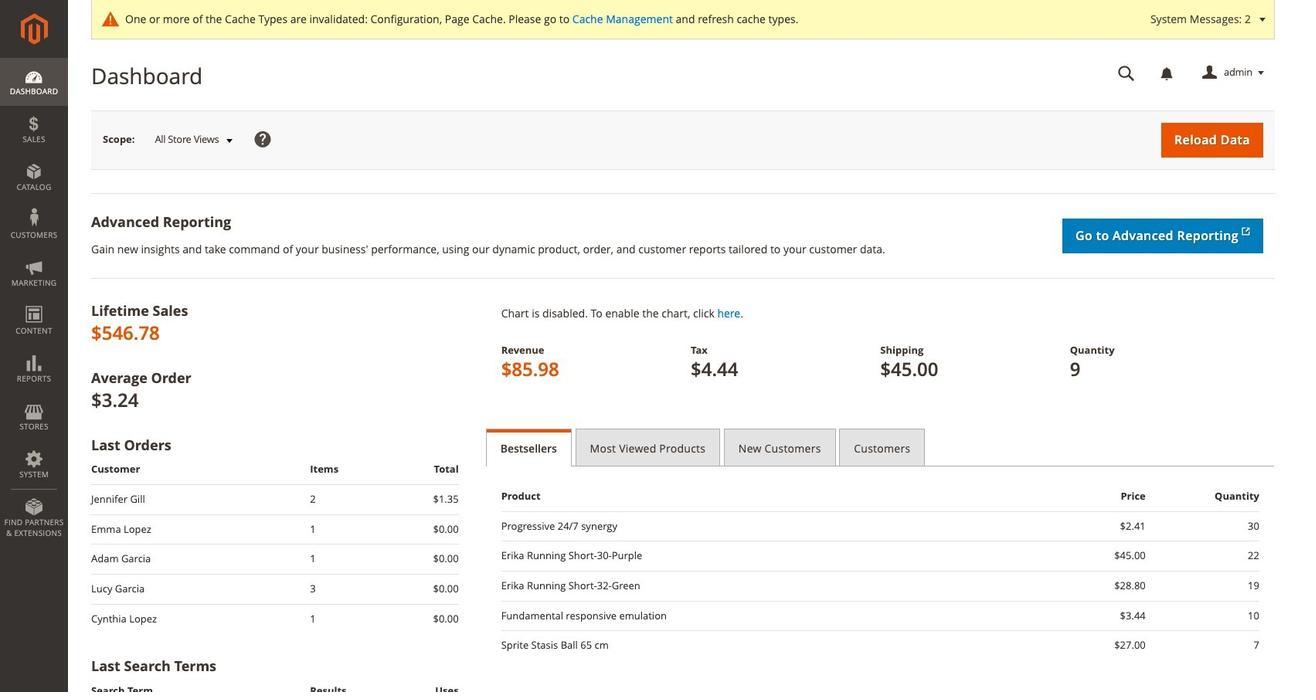 Task type: describe. For each thing, give the bounding box(es) containing it.
magento admin panel image
[[20, 13, 48, 45]]



Task type: locate. For each thing, give the bounding box(es) containing it.
None text field
[[1107, 60, 1146, 87]]

menu bar
[[0, 58, 68, 546]]

tab list
[[486, 429, 1275, 467]]



